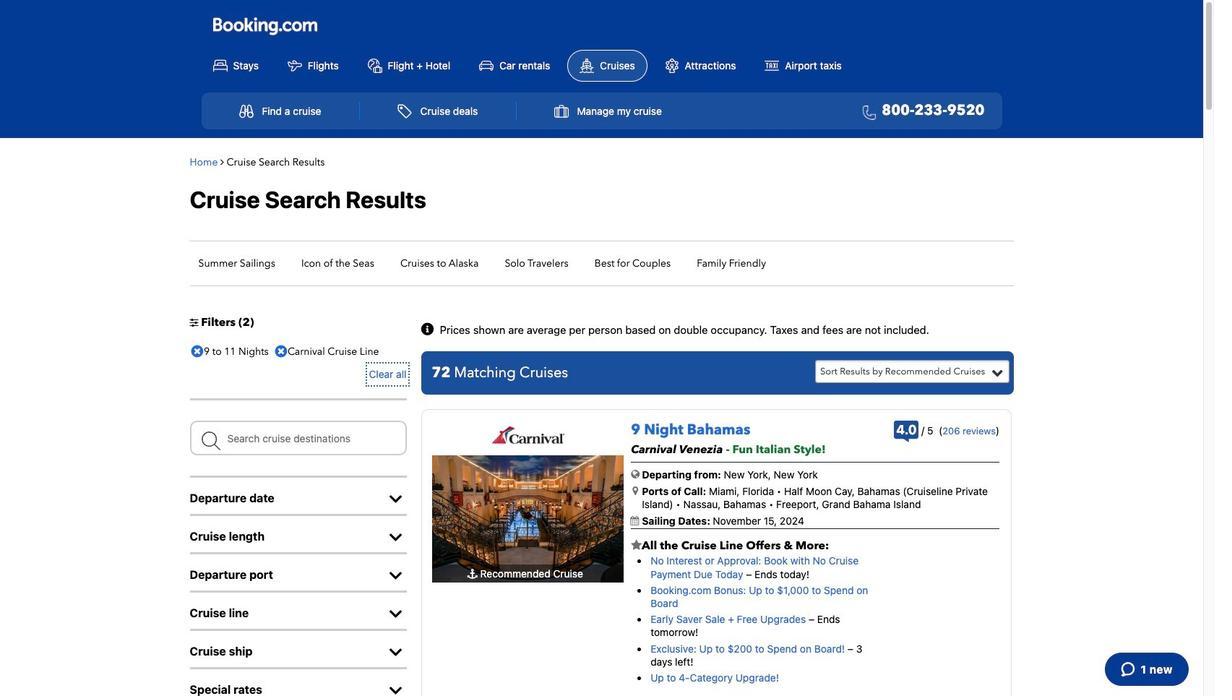 Task type: describe. For each thing, give the bounding box(es) containing it.
2 chevron down image from the top
[[385, 646, 407, 660]]

map marker image
[[633, 486, 638, 496]]

1 chevron down image from the top
[[385, 531, 407, 545]]

1 chevron down image from the top
[[385, 492, 407, 507]]

calendar image
[[630, 516, 639, 526]]

booking.com home image
[[213, 17, 317, 36]]

travel menu navigation
[[201, 92, 1002, 129]]

globe image
[[631, 469, 640, 479]]

angle right image
[[220, 156, 224, 167]]

3 chevron down image from the top
[[385, 607, 407, 622]]

sliders image
[[190, 317, 198, 327]]

2 times circle image from the left
[[271, 341, 291, 363]]



Task type: vqa. For each thing, say whether or not it's contained in the screenshot.
second chevron down image from the bottom of the page
yes



Task type: locate. For each thing, give the bounding box(es) containing it.
anchor image
[[467, 569, 478, 579]]

0 horizontal spatial times circle image
[[188, 341, 207, 363]]

1 horizontal spatial times circle image
[[271, 341, 291, 363]]

1 vertical spatial chevron down image
[[385, 646, 407, 660]]

info label image
[[421, 322, 437, 337]]

chevron down image
[[385, 492, 407, 507], [385, 569, 407, 583], [385, 607, 407, 622], [385, 684, 407, 696]]

prices shown are average per person based on double occupancy. taxes and fees are not included. element
[[440, 324, 929, 335]]

times circle image
[[188, 341, 207, 363], [271, 341, 291, 363]]

2 chevron down image from the top
[[385, 569, 407, 583]]

carnival cruise line image
[[491, 426, 565, 445]]

None field
[[190, 421, 407, 455]]

carnival venezia image
[[433, 455, 624, 583]]

0 vertical spatial chevron down image
[[385, 531, 407, 545]]

chevron down image
[[385, 531, 407, 545], [385, 646, 407, 660]]

4 chevron down image from the top
[[385, 684, 407, 696]]

1 times circle image from the left
[[188, 341, 207, 363]]

Search cruise destinations text field
[[190, 421, 407, 455]]

main content
[[182, 145, 1021, 696]]

star image
[[631, 539, 642, 550]]



